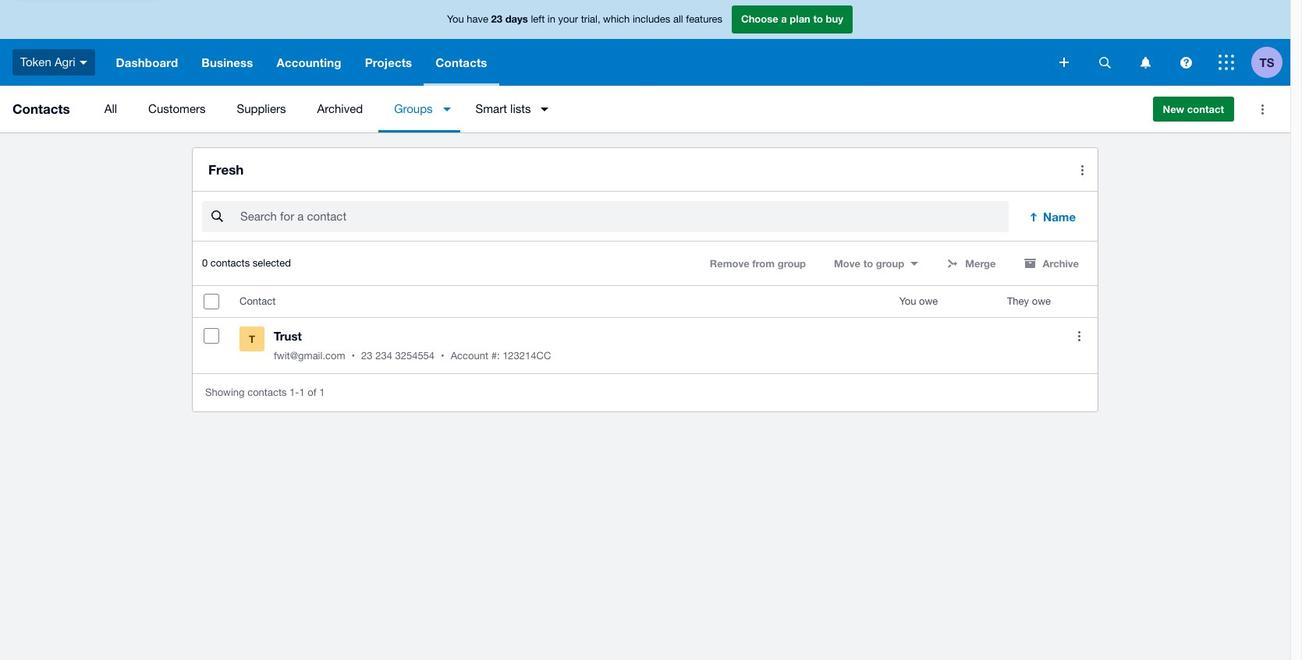 Task type: describe. For each thing, give the bounding box(es) containing it.
they
[[1007, 296, 1029, 308]]

0 contacts selected
[[202, 258, 291, 269]]

choose
[[741, 13, 778, 25]]

customers button
[[133, 86, 221, 133]]

fwit@gmail.com
[[274, 350, 345, 362]]

1-
[[290, 387, 299, 399]]

more row options image
[[1063, 321, 1095, 352]]

archived button
[[302, 86, 378, 133]]

projects button
[[353, 39, 424, 86]]

days
[[505, 13, 528, 25]]

all
[[104, 102, 117, 115]]

groups button
[[378, 86, 460, 133]]

merge button
[[937, 251, 1005, 276]]

#:
[[491, 350, 500, 362]]

contacts inside popup button
[[436, 55, 487, 69]]

accounting
[[277, 55, 341, 69]]

from
[[752, 258, 775, 270]]

left
[[531, 13, 545, 25]]

ts button
[[1251, 39, 1290, 86]]

includes
[[633, 13, 670, 25]]

account
[[451, 350, 488, 362]]

1 svg image from the left
[[1099, 57, 1111, 68]]

svg image inside the token agri popup button
[[79, 61, 87, 65]]

234
[[375, 350, 392, 362]]

archive button
[[1015, 251, 1088, 276]]

showing contacts 1-1 of 1
[[205, 387, 325, 399]]

merge
[[965, 258, 996, 270]]

customers
[[148, 102, 206, 115]]

name
[[1043, 210, 1076, 224]]

buy
[[826, 13, 843, 25]]

of
[[308, 387, 316, 399]]

0
[[202, 258, 208, 269]]

1 horizontal spatial 23
[[491, 13, 503, 25]]

new
[[1163, 103, 1185, 115]]

you owe
[[899, 296, 938, 308]]

token
[[20, 55, 51, 68]]

archive
[[1043, 258, 1079, 270]]

contact
[[1187, 103, 1224, 115]]

features
[[686, 13, 722, 25]]

move to group
[[834, 258, 904, 270]]

have
[[467, 13, 488, 25]]

which
[[603, 13, 630, 25]]

business button
[[190, 39, 265, 86]]

2 svg image from the left
[[1180, 57, 1192, 68]]

menu containing all
[[89, 86, 1140, 133]]

new contact
[[1163, 103, 1224, 115]]

you for you owe
[[899, 296, 916, 308]]

0 vertical spatial to
[[813, 13, 823, 25]]

lists
[[510, 102, 531, 115]]

group for move to group
[[876, 258, 904, 270]]

archived
[[317, 102, 363, 115]]

0 horizontal spatial contacts
[[12, 101, 70, 117]]

contacts for showing
[[247, 387, 287, 399]]

business
[[201, 55, 253, 69]]

2 1 from the left
[[319, 387, 325, 399]]

all
[[673, 13, 683, 25]]

move
[[834, 258, 861, 270]]

1 • from the left
[[352, 350, 355, 362]]

name button
[[1018, 201, 1088, 233]]

remove from group button
[[700, 251, 815, 276]]

remove
[[710, 258, 749, 270]]

group for remove from group
[[778, 258, 806, 270]]

to inside popup button
[[863, 258, 873, 270]]

token agri
[[20, 55, 75, 68]]

Search for a contact field
[[239, 202, 1009, 232]]

agri
[[55, 55, 75, 68]]

contact list table element
[[193, 287, 1098, 374]]

plan
[[790, 13, 811, 25]]

new contact button
[[1153, 97, 1234, 122]]

your
[[558, 13, 578, 25]]



Task type: vqa. For each thing, say whether or not it's contained in the screenshot.
The Financial Details link
no



Task type: locate. For each thing, give the bounding box(es) containing it.
contacts left 1-
[[247, 387, 287, 399]]

trust
[[274, 329, 302, 343]]

groups
[[394, 102, 433, 115]]

1
[[299, 387, 305, 399], [319, 387, 325, 399]]

1 horizontal spatial 1
[[319, 387, 325, 399]]

menu
[[89, 86, 1140, 133]]

contact
[[240, 296, 276, 308]]

2 • from the left
[[441, 350, 444, 362]]

trial,
[[581, 13, 600, 25]]

svg image
[[1219, 55, 1234, 70], [1140, 57, 1150, 68], [1060, 58, 1069, 67], [79, 61, 87, 65]]

contacts for 0
[[211, 258, 250, 269]]

you have 23 days left in your trial, which includes all features
[[447, 13, 722, 25]]

23 left the 234
[[361, 350, 373, 362]]

1 owe from the left
[[919, 296, 938, 308]]

showing
[[205, 387, 245, 399]]

1 horizontal spatial group
[[876, 258, 904, 270]]

t
[[249, 333, 255, 346]]

1 right of
[[319, 387, 325, 399]]

0 horizontal spatial svg image
[[1099, 57, 1111, 68]]

move to group button
[[825, 251, 928, 276]]

to left buy at the top
[[813, 13, 823, 25]]

1 left of
[[299, 387, 305, 399]]

you left have
[[447, 13, 464, 25]]

a
[[781, 13, 787, 25]]

1 vertical spatial you
[[899, 296, 916, 308]]

0 horizontal spatial group
[[778, 258, 806, 270]]

actions menu image
[[1247, 94, 1278, 125]]

0 vertical spatial contacts
[[436, 55, 487, 69]]

actions menu image
[[1067, 155, 1098, 186]]

token agri button
[[0, 39, 104, 86]]

you inside you have 23 days left in your trial, which includes all features
[[447, 13, 464, 25]]

contacts button
[[424, 39, 499, 86]]

group right move
[[876, 258, 904, 270]]

contacts
[[211, 258, 250, 269], [247, 387, 287, 399]]

1 horizontal spatial contacts
[[436, 55, 487, 69]]

123214cc
[[503, 350, 551, 362]]

owe down merge button
[[919, 296, 938, 308]]

1 vertical spatial contacts
[[247, 387, 287, 399]]

you down move to group popup button
[[899, 296, 916, 308]]

banner
[[0, 0, 1290, 86]]

trust fwit@gmail.com • 23 234 3254554 • account #: 123214cc
[[274, 329, 551, 362]]

1 horizontal spatial owe
[[1032, 296, 1051, 308]]

1 horizontal spatial you
[[899, 296, 916, 308]]

accounting button
[[265, 39, 353, 86]]

banner containing ts
[[0, 0, 1290, 86]]

0 horizontal spatial to
[[813, 13, 823, 25]]

0 horizontal spatial •
[[352, 350, 355, 362]]

2 owe from the left
[[1032, 296, 1051, 308]]

you
[[447, 13, 464, 25], [899, 296, 916, 308]]

contacts
[[436, 55, 487, 69], [12, 101, 70, 117]]

suppliers
[[237, 102, 286, 115]]

2 group from the left
[[876, 258, 904, 270]]

smart
[[476, 102, 507, 115]]

contacts down have
[[436, 55, 487, 69]]

dashboard link
[[104, 39, 190, 86]]

owe for they owe
[[1032, 296, 1051, 308]]

ts
[[1260, 55, 1274, 69]]

0 horizontal spatial 23
[[361, 350, 373, 362]]

1 horizontal spatial svg image
[[1180, 57, 1192, 68]]

in
[[548, 13, 555, 25]]

to
[[813, 13, 823, 25], [863, 258, 873, 270]]

owe right they
[[1032, 296, 1051, 308]]

0 horizontal spatial owe
[[919, 296, 938, 308]]

23 right have
[[491, 13, 503, 25]]

1 horizontal spatial to
[[863, 258, 873, 270]]

• left the 234
[[352, 350, 355, 362]]

1 horizontal spatial •
[[441, 350, 444, 362]]

0 horizontal spatial you
[[447, 13, 464, 25]]

0 vertical spatial contacts
[[211, 258, 250, 269]]

3254554
[[395, 350, 435, 362]]

smart lists button
[[460, 86, 558, 133]]

1 vertical spatial contacts
[[12, 101, 70, 117]]

1 group from the left
[[778, 258, 806, 270]]

1 1 from the left
[[299, 387, 305, 399]]

they owe
[[1007, 296, 1051, 308]]

•
[[352, 350, 355, 362], [441, 350, 444, 362]]

0 vertical spatial you
[[447, 13, 464, 25]]

fresh
[[208, 162, 244, 178]]

contacts right 0
[[211, 258, 250, 269]]

group inside button
[[778, 258, 806, 270]]

to right move
[[863, 258, 873, 270]]

• left account
[[441, 350, 444, 362]]

23
[[491, 13, 503, 25], [361, 350, 373, 362]]

projects
[[365, 55, 412, 69]]

23 inside "trust fwit@gmail.com • 23 234 3254554 • account #: 123214cc"
[[361, 350, 373, 362]]

owe
[[919, 296, 938, 308], [1032, 296, 1051, 308]]

1 vertical spatial to
[[863, 258, 873, 270]]

remove from group
[[710, 258, 806, 270]]

you inside contact list table element
[[899, 296, 916, 308]]

selected
[[253, 258, 291, 269]]

choose a plan to buy
[[741, 13, 843, 25]]

owe for you owe
[[919, 296, 938, 308]]

1 vertical spatial 23
[[361, 350, 373, 362]]

group inside popup button
[[876, 258, 904, 270]]

svg image
[[1099, 57, 1111, 68], [1180, 57, 1192, 68]]

0 vertical spatial 23
[[491, 13, 503, 25]]

0 horizontal spatial 1
[[299, 387, 305, 399]]

group
[[778, 258, 806, 270], [876, 258, 904, 270]]

group right from
[[778, 258, 806, 270]]

smart lists
[[476, 102, 531, 115]]

all button
[[89, 86, 133, 133]]

contacts down token
[[12, 101, 70, 117]]

you for you have 23 days left in your trial, which includes all features
[[447, 13, 464, 25]]

suppliers button
[[221, 86, 302, 133]]

dashboard
[[116, 55, 178, 69]]



